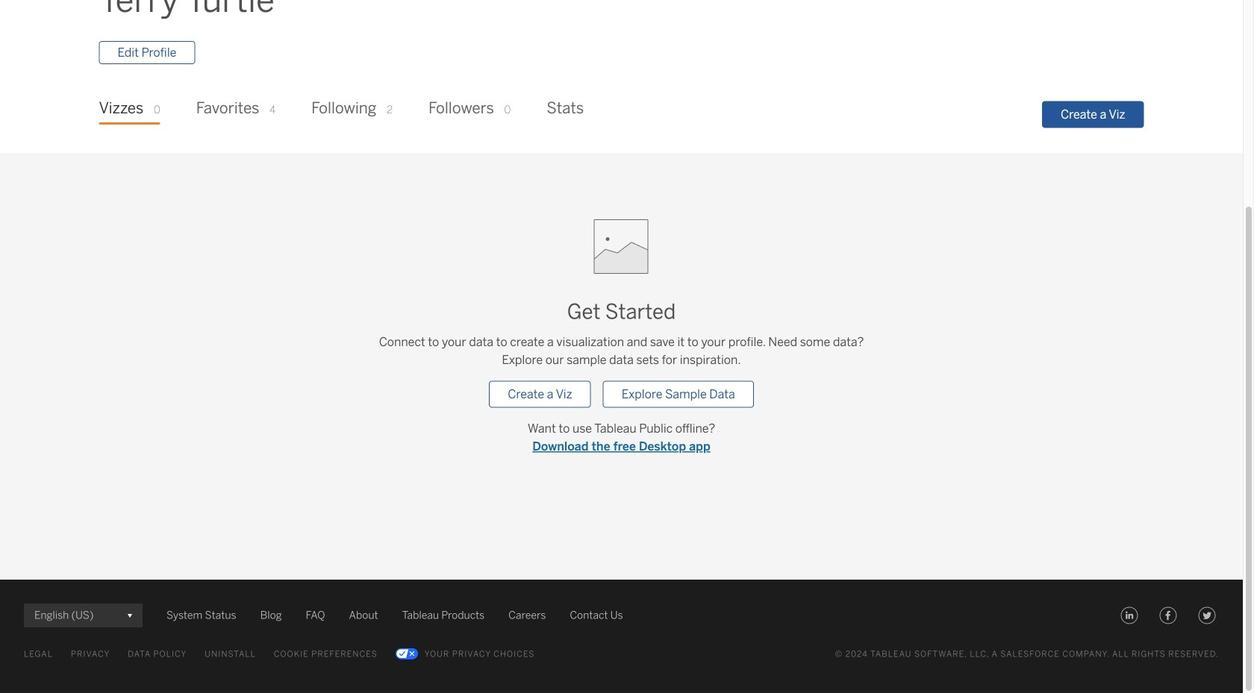 Task type: vqa. For each thing, say whether or not it's contained in the screenshot.
the point to the right
no



Task type: locate. For each thing, give the bounding box(es) containing it.
selected language element
[[34, 604, 132, 628]]



